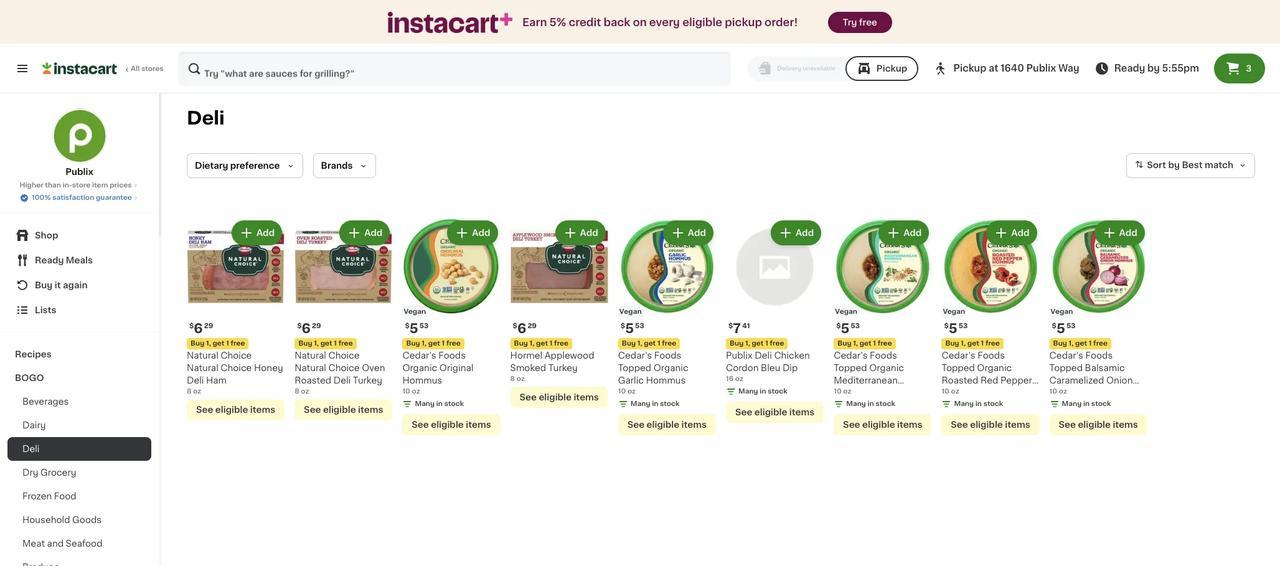 Task type: locate. For each thing, give the bounding box(es) containing it.
buy 1, get 1 free for natural choice natural choice honey deli ham
[[191, 340, 245, 347]]

lists link
[[7, 298, 151, 323]]

1 for cedar's foods topped organic mediterranean hommus
[[874, 340, 877, 347]]

hormel applewood smoked turkey 8 oz
[[511, 352, 595, 383]]

2 29 from the left
[[312, 323, 321, 330]]

see eligible items button down cedar's foods organic original hommus 10 oz
[[403, 414, 501, 436]]

hommus inside cedar's foods topped organic garlic hommus 10 oz
[[646, 376, 686, 385]]

1640
[[1001, 64, 1025, 73]]

free up original
[[447, 340, 461, 347]]

1 up the balsamic
[[1089, 340, 1092, 347]]

cedar's
[[403, 352, 437, 360], [619, 352, 652, 360], [834, 352, 868, 360], [942, 352, 976, 360], [1050, 352, 1084, 360]]

3 add button from the left
[[449, 222, 497, 244]]

3 6 from the left
[[518, 322, 527, 335]]

in down red
[[976, 401, 982, 408]]

hommus down red
[[942, 389, 982, 398]]

buy 1, get 1 free up cedar's foods topped organic roasted red pepper hommus
[[946, 340, 1000, 347]]

in for cedar's foods topped organic garlic hommus
[[652, 401, 659, 408]]

$ 5 53 for cedar's foods topped organic garlic hommus
[[621, 322, 645, 335]]

4 10 from the left
[[942, 388, 950, 395]]

53 up cedar's foods topped organic mediterranean hommus
[[851, 323, 860, 330]]

buy 1, get 1 free for cedar's foods topped organic garlic hommus
[[622, 340, 677, 347]]

100% satisfaction guarantee button
[[19, 191, 139, 203]]

7
[[734, 322, 741, 335]]

pickup at 1640 publix way button
[[934, 51, 1080, 86]]

bogo link
[[7, 366, 151, 390]]

free for hormel applewood smoked turkey
[[555, 340, 569, 347]]

stock down red
[[984, 401, 1004, 408]]

2 10 from the left
[[619, 388, 626, 395]]

1 horizontal spatial 10 oz
[[942, 388, 960, 395]]

many in stock down red
[[955, 401, 1004, 408]]

4 topped from the left
[[1050, 364, 1083, 373]]

1 horizontal spatial publix
[[726, 352, 753, 360]]

organic for garlic
[[654, 364, 689, 373]]

4 cedar's from the left
[[942, 352, 976, 360]]

2 vertical spatial publix
[[726, 352, 753, 360]]

5 53 from the left
[[1067, 323, 1076, 330]]

1 horizontal spatial 29
[[312, 323, 321, 330]]

ready
[[1115, 64, 1146, 73], [35, 256, 64, 265]]

1 horizontal spatial $ 6 29
[[297, 322, 321, 335]]

0 vertical spatial turkey
[[549, 364, 578, 373]]

8 get from the left
[[968, 340, 980, 347]]

1, down $ 7 41
[[746, 340, 751, 347]]

4 get from the left
[[429, 340, 440, 347]]

get up cedar's foods topped balsamic caramelized onion hommus
[[1076, 340, 1088, 347]]

1 horizontal spatial turkey
[[549, 364, 578, 373]]

5 1 from the left
[[550, 340, 553, 347]]

$ for cedar's foods topped organic garlic hommus
[[621, 323, 626, 330]]

ready meals button
[[7, 248, 151, 273]]

topped inside cedar's foods topped organic garlic hommus 10 oz
[[619, 364, 652, 373]]

7 1 from the left
[[874, 340, 877, 347]]

in for cedar's foods topped organic roasted red pepper hommus
[[976, 401, 982, 408]]

1 horizontal spatial 8
[[295, 388, 299, 395]]

10 for cedar's foods topped organic mediterranean hommus
[[834, 388, 842, 395]]

eligible
[[683, 17, 723, 27], [539, 393, 572, 402], [215, 406, 248, 414], [323, 406, 356, 414], [755, 408, 788, 417], [431, 421, 464, 429], [647, 421, 680, 429], [863, 421, 896, 429], [971, 421, 1004, 429], [1079, 421, 1111, 429]]

1 topped from the left
[[619, 364, 652, 373]]

5 vegan from the left
[[1051, 309, 1074, 315]]

3 vegan from the left
[[836, 309, 858, 315]]

see eligible items button for publix deli chicken cordon bleu dip
[[726, 402, 824, 423]]

cedar's inside cedar's foods topped balsamic caramelized onion hommus
[[1050, 352, 1084, 360]]

1 10 from the left
[[403, 388, 411, 395]]

eligible down natural choice natural choice oven roasted deli turkey 8 oz on the bottom
[[323, 406, 356, 414]]

publix logo image
[[52, 108, 107, 163]]

cedar's for cedar's foods organic original hommus 10 oz
[[403, 352, 437, 360]]

ready down the shop
[[35, 256, 64, 265]]

sort by
[[1148, 161, 1181, 170]]

1, for natural choice natural choice oven roasted deli turkey
[[314, 340, 319, 347]]

stock for cedar's foods topped organic garlic hommus
[[660, 401, 680, 408]]

0 vertical spatial publix
[[1027, 64, 1057, 73]]

organic inside cedar's foods topped organic garlic hommus 10 oz
[[654, 364, 689, 373]]

1 up cedar's foods topped organic roasted red pepper hommus
[[982, 340, 985, 347]]

ready inside popup button
[[35, 256, 64, 265]]

3 organic from the left
[[870, 364, 905, 373]]

free up chicken
[[770, 340, 785, 347]]

1 $ from the left
[[189, 323, 194, 330]]

see eligible items for cedar's foods topped organic roasted red pepper hommus
[[952, 421, 1031, 429]]

deli inside natural choice natural choice oven roasted deli turkey 8 oz
[[334, 376, 351, 385]]

buy 1, get 1 free up natural choice natural choice honey deli ham 8 oz
[[191, 340, 245, 347]]

1 cedar's from the left
[[403, 352, 437, 360]]

see eligible items down onion
[[1059, 421, 1139, 429]]

3 $ from the left
[[297, 323, 302, 330]]

vegan for cedar's foods organic original hommus
[[404, 309, 426, 315]]

3 1 from the left
[[334, 340, 337, 347]]

see for cedar's foods topped organic garlic hommus
[[628, 421, 645, 429]]

see eligible items down mediterranean
[[844, 421, 923, 429]]

10 for cedar's foods topped organic roasted red pepper hommus
[[942, 388, 950, 395]]

1 29 from the left
[[204, 323, 213, 330]]

free up natural choice natural choice honey deli ham 8 oz
[[231, 340, 245, 347]]

see for natural choice natural choice honey deli ham
[[196, 406, 213, 414]]

0 horizontal spatial 29
[[204, 323, 213, 330]]

many down caramelized
[[1063, 401, 1082, 408]]

item
[[92, 182, 108, 189]]

1 horizontal spatial 6
[[302, 322, 311, 335]]

4 organic from the left
[[978, 364, 1013, 373]]

1 1, from the left
[[206, 340, 211, 347]]

53 up cedar's foods topped organic roasted red pepper hommus
[[959, 323, 968, 330]]

6
[[194, 322, 203, 335], [302, 322, 311, 335], [518, 322, 527, 335]]

4 53 from the left
[[959, 323, 968, 330]]

buy 1, get 1 free for cedar's foods topped organic roasted red pepper hommus
[[946, 340, 1000, 347]]

1 up natural choice natural choice oven roasted deli turkey 8 oz on the bottom
[[334, 340, 337, 347]]

organic inside cedar's foods topped organic roasted red pepper hommus
[[978, 364, 1013, 373]]

9 1, from the left
[[1069, 340, 1074, 347]]

publix for publix deli chicken cordon bleu dip 16 oz
[[726, 352, 753, 360]]

many in stock for cedar's foods topped organic mediterranean hommus
[[847, 401, 896, 408]]

1 vertical spatial ready
[[35, 256, 64, 265]]

free for cedar's foods topped organic mediterranean hommus
[[878, 340, 893, 347]]

2 add button from the left
[[341, 222, 389, 244]]

add button for cedar's foods organic original hommus
[[449, 222, 497, 244]]

0 vertical spatial by
[[1148, 64, 1161, 73]]

5 for cedar's foods topped organic roasted red pepper hommus
[[949, 322, 958, 335]]

4 1 from the left
[[442, 340, 445, 347]]

see eligible items down bleu
[[736, 408, 815, 417]]

3 1, from the left
[[314, 340, 319, 347]]

8 add button from the left
[[988, 222, 1036, 244]]

oz inside publix deli chicken cordon bleu dip 16 oz
[[736, 376, 744, 383]]

0 horizontal spatial $ 6 29
[[189, 322, 213, 335]]

in-
[[63, 182, 72, 189]]

1 $ 6 29 from the left
[[189, 322, 213, 335]]

$ 5 53 up cedar's foods topped organic mediterranean hommus
[[837, 322, 860, 335]]

7 add button from the left
[[880, 222, 929, 244]]

try
[[843, 18, 858, 27]]

4 vegan from the left
[[943, 309, 966, 315]]

topped inside cedar's foods topped organic roasted red pepper hommus
[[942, 364, 976, 373]]

buy 1, get 1 free up cedar's foods topped organic garlic hommus 10 oz at the bottom of the page
[[622, 340, 677, 347]]

7 add from the left
[[904, 229, 922, 237]]

5 up cedar's foods topped organic mediterranean hommus
[[841, 322, 850, 335]]

see eligible items for publix deli chicken cordon bleu dip
[[736, 408, 815, 417]]

2 5 from the left
[[626, 322, 634, 335]]

eligible down "ham"
[[215, 406, 248, 414]]

buy 1, get 1 free up natural choice natural choice oven roasted deli turkey 8 oz on the bottom
[[299, 340, 353, 347]]

4 5 from the left
[[949, 322, 958, 335]]

buy 1, get 1 free for natural choice natural choice oven roasted deli turkey
[[299, 340, 353, 347]]

buy up natural choice natural choice honey deli ham 8 oz
[[191, 340, 205, 347]]

add button
[[233, 222, 281, 244], [341, 222, 389, 244], [449, 222, 497, 244], [557, 222, 605, 244], [665, 222, 713, 244], [773, 222, 821, 244], [880, 222, 929, 244], [988, 222, 1036, 244], [1096, 222, 1144, 244]]

3 10 from the left
[[834, 388, 842, 395]]

earn
[[523, 17, 547, 27]]

add for publix deli chicken cordon bleu dip
[[796, 229, 814, 237]]

turkey down applewood
[[549, 364, 578, 373]]

choice
[[221, 352, 252, 360], [329, 352, 360, 360], [221, 364, 252, 373], [329, 364, 360, 373]]

0 horizontal spatial publix
[[66, 168, 93, 176]]

see eligible items button down red
[[942, 414, 1040, 436]]

9 product group from the left
[[1050, 218, 1148, 436]]

1 up applewood
[[550, 340, 553, 347]]

2 roasted from the left
[[942, 376, 979, 385]]

buy up cedar's foods topped organic mediterranean hommus
[[838, 340, 852, 347]]

1 for hormel applewood smoked turkey
[[550, 340, 553, 347]]

8 1, from the left
[[962, 340, 966, 347]]

eligible for natural choice natural choice oven roasted deli turkey
[[323, 406, 356, 414]]

1 vertical spatial turkey
[[353, 376, 383, 385]]

items
[[574, 393, 599, 402], [250, 406, 276, 414], [358, 406, 383, 414], [790, 408, 815, 417], [466, 421, 491, 429], [682, 421, 707, 429], [898, 421, 923, 429], [1006, 421, 1031, 429], [1114, 421, 1139, 429]]

2 $ 5 53 from the left
[[621, 322, 645, 335]]

bogo
[[15, 374, 44, 383]]

cedar's for cedar's foods topped balsamic caramelized onion hommus
[[1050, 352, 1084, 360]]

foods inside cedar's foods topped balsamic caramelized onion hommus
[[1086, 352, 1113, 360]]

1 horizontal spatial by
[[1169, 161, 1181, 170]]

6 buy 1, get 1 free from the left
[[622, 340, 677, 347]]

0 horizontal spatial 10 oz
[[834, 388, 852, 395]]

5 $ from the left
[[513, 323, 518, 330]]

29 up natural choice natural choice honey deli ham 8 oz
[[204, 323, 213, 330]]

buy for natural choice natural choice oven roasted deli turkey
[[299, 340, 312, 347]]

5 up cedar's foods topped organic roasted red pepper hommus
[[949, 322, 958, 335]]

8 1 from the left
[[982, 340, 985, 347]]

see eligible items down cedar's foods organic original hommus 10 oz
[[412, 421, 491, 429]]

publix up store
[[66, 168, 93, 176]]

0 vertical spatial ready
[[1115, 64, 1146, 73]]

many down cedar's foods organic original hommus 10 oz
[[415, 401, 435, 408]]

4 $ 5 53 from the left
[[945, 322, 968, 335]]

$ for cedar's foods topped organic mediterranean hommus
[[837, 323, 841, 330]]

topped inside cedar's foods topped organic mediterranean hommus
[[834, 364, 868, 373]]

chicken
[[775, 352, 810, 360]]

53 for cedar's foods topped organic mediterranean hommus
[[851, 323, 860, 330]]

7 buy 1, get 1 free from the left
[[838, 340, 893, 347]]

buy up garlic
[[622, 340, 636, 347]]

dietary preference button
[[187, 153, 303, 178]]

1 horizontal spatial roasted
[[942, 376, 979, 385]]

turkey down "oven"
[[353, 376, 383, 385]]

Search field
[[179, 52, 730, 85]]

free up cedar's foods topped organic mediterranean hommus
[[878, 340, 893, 347]]

see eligible items button down onion
[[1050, 414, 1148, 436]]

buy up caramelized
[[1054, 340, 1068, 347]]

buy up 'hormel'
[[514, 340, 528, 347]]

cedar's inside cedar's foods topped organic garlic hommus 10 oz
[[619, 352, 652, 360]]

see eligible items for hormel applewood smoked turkey
[[520, 393, 599, 402]]

topped inside cedar's foods topped balsamic caramelized onion hommus
[[1050, 364, 1083, 373]]

1 horizontal spatial pickup
[[954, 64, 987, 73]]

foods for mediterranean
[[870, 352, 898, 360]]

add button for natural choice natural choice oven roasted deli turkey
[[341, 222, 389, 244]]

2 foods from the left
[[655, 352, 682, 360]]

foods inside cedar's foods topped organic mediterranean hommus
[[870, 352, 898, 360]]

see eligible items for cedar's foods topped balsamic caramelized onion hommus
[[1059, 421, 1139, 429]]

buy for cedar's foods topped organic garlic hommus
[[622, 340, 636, 347]]

5 add button from the left
[[665, 222, 713, 244]]

pickup for pickup
[[877, 64, 908, 73]]

$ for natural choice natural choice honey deli ham
[[189, 323, 194, 330]]

foods for caramelized
[[1086, 352, 1113, 360]]

food
[[54, 492, 76, 501]]

buy 1, get 1 free up cedar's foods topped balsamic caramelized onion hommus
[[1054, 340, 1108, 347]]

many for cedar's foods topped balsamic caramelized onion hommus
[[1063, 401, 1082, 408]]

5 5 from the left
[[1057, 322, 1066, 335]]

dry grocery link
[[7, 461, 151, 485]]

1 10 oz from the left
[[834, 388, 852, 395]]

2 horizontal spatial 8
[[511, 376, 515, 383]]

higher than in-store item prices
[[20, 182, 132, 189]]

2 organic from the left
[[654, 364, 689, 373]]

buy
[[35, 281, 53, 290], [191, 340, 205, 347], [730, 340, 744, 347], [299, 340, 312, 347], [406, 340, 420, 347], [514, 340, 528, 347], [622, 340, 636, 347], [838, 340, 852, 347], [946, 340, 960, 347], [1054, 340, 1068, 347]]

1 1 from the left
[[226, 340, 229, 347]]

$ 5 53 up cedar's foods topped organic garlic hommus 10 oz at the bottom of the page
[[621, 322, 645, 335]]

10 oz for cedar's foods topped organic roasted red pepper hommus
[[942, 388, 960, 395]]

see eligible items button down "ham"
[[187, 399, 285, 421]]

buy up cedar's foods organic original hommus 10 oz
[[406, 340, 420, 347]]

3 10 oz from the left
[[1050, 388, 1068, 395]]

add button for publix deli chicken cordon bleu dip
[[773, 222, 821, 244]]

buy up cedar's foods topped organic roasted red pepper hommus
[[946, 340, 960, 347]]

eligible for publix deli chicken cordon bleu dip
[[755, 408, 788, 417]]

oz inside hormel applewood smoked turkey 8 oz
[[517, 376, 525, 383]]

dry grocery
[[22, 469, 76, 477]]

0 horizontal spatial 8
[[187, 388, 192, 395]]

cedar's foods topped balsamic caramelized onion hommus
[[1050, 352, 1134, 398]]

all stores
[[131, 65, 164, 72]]

9 $ from the left
[[1053, 323, 1057, 330]]

2 horizontal spatial 6
[[518, 322, 527, 335]]

1 get from the left
[[213, 340, 225, 347]]

organic inside cedar's foods topped organic mediterranean hommus
[[870, 364, 905, 373]]

eligible for cedar's foods topped organic roasted red pepper hommus
[[971, 421, 1004, 429]]

2 vegan from the left
[[620, 309, 642, 315]]

6 product group from the left
[[726, 218, 824, 423]]

stock down mediterranean
[[876, 401, 896, 408]]

cedar's inside cedar's foods topped organic roasted red pepper hommus
[[942, 352, 976, 360]]

many in stock down cedar's foods organic original hommus 10 oz
[[415, 401, 464, 408]]

1 5 from the left
[[410, 322, 418, 335]]

foods inside cedar's foods organic original hommus 10 oz
[[439, 352, 466, 360]]

publix deli chicken cordon bleu dip 16 oz
[[726, 352, 810, 383]]

vegan
[[404, 309, 426, 315], [620, 309, 642, 315], [836, 309, 858, 315], [943, 309, 966, 315], [1051, 309, 1074, 315]]

pickup for pickup at 1640 publix way
[[954, 64, 987, 73]]

4 buy 1, get 1 free from the left
[[406, 340, 461, 347]]

by inside ready by 5:55pm link
[[1148, 64, 1161, 73]]

many down garlic
[[631, 401, 651, 408]]

2 horizontal spatial publix
[[1027, 64, 1057, 73]]

5 $ 5 53 from the left
[[1053, 322, 1076, 335]]

stock down bleu
[[768, 388, 788, 395]]

100% satisfaction guarantee
[[32, 194, 132, 201]]

2 product group from the left
[[295, 218, 393, 421]]

see eligible items button down hormel applewood smoked turkey 8 oz
[[511, 387, 609, 408]]

1, for cedar's foods topped balsamic caramelized onion hommus
[[1069, 340, 1074, 347]]

3 buy 1, get 1 free from the left
[[299, 340, 353, 347]]

foods inside cedar's foods topped organic roasted red pepper hommus
[[978, 352, 1006, 360]]

get up natural choice natural choice oven roasted deli turkey 8 oz on the bottom
[[321, 340, 332, 347]]

2 10 oz from the left
[[942, 388, 960, 395]]

$ 5 53
[[405, 322, 429, 335], [621, 322, 645, 335], [837, 322, 860, 335], [945, 322, 968, 335], [1053, 322, 1076, 335]]

1 6 from the left
[[194, 322, 203, 335]]

5 for cedar's foods topped balsamic caramelized onion hommus
[[1057, 322, 1066, 335]]

see eligible items button down mediterranean
[[834, 414, 932, 436]]

onion
[[1107, 376, 1134, 385]]

back
[[604, 17, 631, 27]]

ready by 5:55pm
[[1115, 64, 1200, 73]]

many down cedar's foods topped organic roasted red pepper hommus
[[955, 401, 974, 408]]

all stores link
[[42, 51, 164, 86]]

by inside best match sort by field
[[1169, 161, 1181, 170]]

10 inside cedar's foods topped organic garlic hommus 10 oz
[[619, 388, 626, 395]]

natural choice natural choice honey deli ham 8 oz
[[187, 352, 283, 395]]

6 up natural choice natural choice oven roasted deli turkey 8 oz on the bottom
[[302, 322, 311, 335]]

2 53 from the left
[[636, 323, 645, 330]]

1 vertical spatial by
[[1169, 161, 1181, 170]]

3 topped from the left
[[942, 364, 976, 373]]

1 up cedar's foods topped organic garlic hommus 10 oz at the bottom of the page
[[658, 340, 661, 347]]

eligible down caramelized
[[1079, 421, 1111, 429]]

higher than in-store item prices link
[[20, 181, 139, 191]]

instacart logo image
[[42, 61, 117, 76]]

get up cedar's foods topped organic roasted red pepper hommus
[[968, 340, 980, 347]]

stock
[[768, 388, 788, 395], [445, 401, 464, 408], [660, 401, 680, 408], [876, 401, 896, 408], [984, 401, 1004, 408], [1092, 401, 1112, 408]]

free up cedar's foods topped organic roasted red pepper hommus
[[986, 340, 1000, 347]]

get for cedar's foods topped balsamic caramelized onion hommus
[[1076, 340, 1088, 347]]

add for natural choice natural choice honey deli ham
[[257, 229, 275, 237]]

free up the balsamic
[[1094, 340, 1108, 347]]

8 $ from the left
[[945, 323, 949, 330]]

2 cedar's from the left
[[619, 352, 652, 360]]

get up cedar's foods topped organic mediterranean hommus
[[860, 340, 872, 347]]

3 $ 6 29 from the left
[[513, 322, 537, 335]]

1 for cedar's foods topped balsamic caramelized onion hommus
[[1089, 340, 1092, 347]]

red
[[981, 376, 999, 385]]

1 vertical spatial publix
[[66, 168, 93, 176]]

1, up cedar's foods topped balsamic caramelized onion hommus
[[1069, 340, 1074, 347]]

many in stock for cedar's foods topped organic garlic hommus
[[631, 401, 680, 408]]

in down mediterranean
[[868, 401, 875, 408]]

6 1, from the left
[[638, 340, 643, 347]]

get up publix deli chicken cordon bleu dip 16 oz
[[752, 340, 764, 347]]

8 inside natural choice natural choice honey deli ham 8 oz
[[187, 388, 192, 395]]

1 buy 1, get 1 free from the left
[[191, 340, 245, 347]]

2 buy 1, get 1 free from the left
[[730, 340, 785, 347]]

$ 6 29 up 'hormel'
[[513, 322, 537, 335]]

1 horizontal spatial ready
[[1115, 64, 1146, 73]]

9 1 from the left
[[1089, 340, 1092, 347]]

shop link
[[7, 223, 151, 248]]

see down mediterranean
[[844, 421, 861, 429]]

get up natural choice natural choice honey deli ham 8 oz
[[213, 340, 225, 347]]

1, up cedar's foods topped organic mediterranean hommus
[[854, 340, 859, 347]]

1 foods from the left
[[439, 352, 466, 360]]

see down cedar's foods organic original hommus 10 oz
[[412, 421, 429, 429]]

cedar's inside cedar's foods organic original hommus 10 oz
[[403, 352, 437, 360]]

0 horizontal spatial ready
[[35, 256, 64, 265]]

buy 1, get 1 free up 'hormel'
[[514, 340, 569, 347]]

organic for roasted
[[978, 364, 1013, 373]]

9 add button from the left
[[1096, 222, 1144, 244]]

foods inside cedar's foods topped organic garlic hommus 10 oz
[[655, 352, 682, 360]]

7 $ from the left
[[837, 323, 841, 330]]

0 horizontal spatial by
[[1148, 64, 1161, 73]]

53 for cedar's foods organic original hommus
[[420, 323, 429, 330]]

$ 5 53 up cedar's foods topped organic roasted red pepper hommus
[[945, 322, 968, 335]]

5 foods from the left
[[1086, 352, 1113, 360]]

eligible down bleu
[[755, 408, 788, 417]]

many in stock down mediterranean
[[847, 401, 896, 408]]

add button for cedar's foods topped organic mediterranean hommus
[[880, 222, 929, 244]]

turkey
[[549, 364, 578, 373], [353, 376, 383, 385]]

2 horizontal spatial 10 oz
[[1050, 388, 1068, 395]]

see eligible items down cedar's foods topped organic garlic hommus 10 oz at the bottom of the page
[[628, 421, 707, 429]]

$ inside $ 7 41
[[729, 323, 734, 330]]

see down smoked
[[520, 393, 537, 402]]

1, for natural choice natural choice honey deli ham
[[206, 340, 211, 347]]

8
[[511, 376, 515, 383], [187, 388, 192, 395], [295, 388, 299, 395]]

stock down cedar's foods organic original hommus 10 oz
[[445, 401, 464, 408]]

2 horizontal spatial 29
[[528, 323, 537, 330]]

0 horizontal spatial turkey
[[353, 376, 383, 385]]

1, up cedar's foods topped organic garlic hommus 10 oz at the bottom of the page
[[638, 340, 643, 347]]

all
[[131, 65, 140, 72]]

get up cedar's foods organic original hommus 10 oz
[[429, 340, 440, 347]]

many in stock for cedar's foods topped organic roasted red pepper hommus
[[955, 401, 1004, 408]]

1, up natural choice natural choice oven roasted deli turkey 8 oz on the bottom
[[314, 340, 319, 347]]

$
[[189, 323, 194, 330], [729, 323, 734, 330], [297, 323, 302, 330], [405, 323, 410, 330], [513, 323, 518, 330], [621, 323, 626, 330], [837, 323, 841, 330], [945, 323, 949, 330], [1053, 323, 1057, 330]]

bleu
[[761, 364, 781, 373]]

9 add from the left
[[1120, 229, 1138, 237]]

oz inside cedar's foods organic original hommus 10 oz
[[412, 388, 420, 395]]

on
[[633, 17, 647, 27]]

0 horizontal spatial pickup
[[877, 64, 908, 73]]

0 horizontal spatial 6
[[194, 322, 203, 335]]

1, for hormel applewood smoked turkey
[[530, 340, 535, 347]]

1, up "ham"
[[206, 340, 211, 347]]

6 add from the left
[[796, 229, 814, 237]]

vegan for cedar's foods topped balsamic caramelized onion hommus
[[1051, 309, 1074, 315]]

many in stock
[[739, 388, 788, 395], [415, 401, 464, 408], [631, 401, 680, 408], [847, 401, 896, 408], [955, 401, 1004, 408], [1063, 401, 1112, 408]]

eligible right every
[[683, 17, 723, 27]]

2 $ 6 29 from the left
[[297, 322, 321, 335]]

see eligible items for natural choice natural choice oven roasted deli turkey
[[304, 406, 383, 414]]

eligible for cedar's foods topped organic mediterranean hommus
[[863, 421, 896, 429]]

many down mediterranean
[[847, 401, 867, 408]]

1 up natural choice natural choice honey deli ham 8 oz
[[226, 340, 229, 347]]

1, up 'hormel'
[[530, 340, 535, 347]]

1 add button from the left
[[233, 222, 281, 244]]

recipes link
[[7, 343, 151, 366]]

3 cedar's from the left
[[834, 352, 868, 360]]

7 get from the left
[[860, 340, 872, 347]]

9 buy 1, get 1 free from the left
[[1054, 340, 1108, 347]]

in down bleu
[[760, 388, 767, 395]]

$ 5 53 for cedar's foods topped balsamic caramelized onion hommus
[[1053, 322, 1076, 335]]

balsamic
[[1086, 364, 1126, 373]]

4 $ from the left
[[405, 323, 410, 330]]

53 up cedar's foods topped organic garlic hommus 10 oz at the bottom of the page
[[636, 323, 645, 330]]

5 up cedar's foods topped organic garlic hommus 10 oz at the bottom of the page
[[626, 322, 634, 335]]

service type group
[[748, 56, 919, 81]]

topped for roasted
[[942, 364, 976, 373]]

1 add from the left
[[257, 229, 275, 237]]

publix left way
[[1027, 64, 1057, 73]]

pickup inside popup button
[[954, 64, 987, 73]]

free up cedar's foods topped organic garlic hommus 10 oz at the bottom of the page
[[662, 340, 677, 347]]

53 up cedar's foods organic original hommus 10 oz
[[420, 323, 429, 330]]

1 roasted from the left
[[295, 376, 332, 385]]

10 oz
[[834, 388, 852, 395], [942, 388, 960, 395], [1050, 388, 1068, 395]]

roasted inside cedar's foods topped organic roasted red pepper hommus
[[942, 376, 979, 385]]

3 $ 5 53 from the left
[[837, 322, 860, 335]]

1 up original
[[442, 340, 445, 347]]

stock for cedar's foods organic original hommus
[[445, 401, 464, 408]]

see down cedar's foods topped organic roasted red pepper hommus
[[952, 421, 969, 429]]

2 horizontal spatial $ 6 29
[[513, 322, 537, 335]]

pickup inside pickup button
[[877, 64, 908, 73]]

items for publix deli chicken cordon bleu dip
[[790, 408, 815, 417]]

1 vegan from the left
[[404, 309, 426, 315]]

deli
[[187, 109, 225, 127], [755, 352, 772, 360], [187, 376, 204, 385], [334, 376, 351, 385], [22, 445, 40, 454]]

publix inside publix deli chicken cordon bleu dip 16 oz
[[726, 352, 753, 360]]

0 horizontal spatial roasted
[[295, 376, 332, 385]]

None search field
[[178, 51, 732, 86]]

10 oz for cedar's foods topped organic mediterranean hommus
[[834, 388, 852, 395]]

product group
[[187, 218, 285, 421], [295, 218, 393, 421], [403, 218, 501, 436], [511, 218, 609, 408], [619, 218, 716, 436], [726, 218, 824, 423], [834, 218, 932, 436], [942, 218, 1040, 436], [1050, 218, 1148, 436]]

in
[[760, 388, 767, 395], [437, 401, 443, 408], [652, 401, 659, 408], [868, 401, 875, 408], [976, 401, 982, 408], [1084, 401, 1090, 408]]

5 add from the left
[[688, 229, 707, 237]]

5 buy 1, get 1 free from the left
[[514, 340, 569, 347]]

beverages
[[22, 397, 69, 406]]

cedar's inside cedar's foods topped organic mediterranean hommus
[[834, 352, 868, 360]]

eligible for cedar's foods organic original hommus
[[431, 421, 464, 429]]

53
[[420, 323, 429, 330], [636, 323, 645, 330], [851, 323, 860, 330], [959, 323, 968, 330], [1067, 323, 1076, 330]]

roasted
[[295, 376, 332, 385], [942, 376, 979, 385]]

6 1 from the left
[[658, 340, 661, 347]]

organic
[[403, 364, 438, 373], [654, 364, 689, 373], [870, 364, 905, 373], [978, 364, 1013, 373]]

5 up caramelized
[[1057, 322, 1066, 335]]

many
[[739, 388, 759, 395], [415, 401, 435, 408], [631, 401, 651, 408], [847, 401, 867, 408], [955, 401, 974, 408], [1063, 401, 1082, 408]]

3 29 from the left
[[528, 323, 537, 330]]

5 get from the left
[[536, 340, 548, 347]]

2 1, from the left
[[746, 340, 751, 347]]

hommus down original
[[403, 376, 442, 385]]

get
[[213, 340, 225, 347], [752, 340, 764, 347], [321, 340, 332, 347], [429, 340, 440, 347], [536, 340, 548, 347], [644, 340, 656, 347], [860, 340, 872, 347], [968, 340, 980, 347], [1076, 340, 1088, 347]]

seafood
[[66, 540, 102, 548]]

eligible down hormel applewood smoked turkey 8 oz
[[539, 393, 572, 402]]

ready by 5:55pm link
[[1095, 61, 1200, 76]]

meat and seafood
[[22, 540, 102, 548]]

29 up natural choice natural choice oven roasted deli turkey 8 oz on the bottom
[[312, 323, 321, 330]]

10 oz for cedar's foods topped balsamic caramelized onion hommus
[[1050, 388, 1068, 395]]



Task type: vqa. For each thing, say whether or not it's contained in the screenshot.
Add BUTTON related to Cedar's Foods Topped Organic Mediterranean Hommus
yes



Task type: describe. For each thing, give the bounding box(es) containing it.
8 inside natural choice natural choice oven roasted deli turkey 8 oz
[[295, 388, 299, 395]]

buy for natural choice natural choice honey deli ham
[[191, 340, 205, 347]]

eligible for hormel applewood smoked turkey
[[539, 393, 572, 402]]

buy 1, get 1 free for cedar's foods topped organic mediterranean hommus
[[838, 340, 893, 347]]

again
[[63, 281, 88, 290]]

hommus inside cedar's foods topped balsamic caramelized onion hommus
[[1050, 389, 1090, 398]]

10 for cedar's foods topped balsamic caramelized onion hommus
[[1050, 388, 1058, 395]]

satisfaction
[[52, 194, 94, 201]]

household
[[22, 516, 70, 525]]

cordon
[[726, 364, 759, 373]]

$ 6 29 for natural choice natural choice oven roasted deli turkey
[[297, 322, 321, 335]]

earn 5% credit back on every eligible pickup order!
[[523, 17, 798, 27]]

see for hormel applewood smoked turkey
[[520, 393, 537, 402]]

meat
[[22, 540, 45, 548]]

deli link
[[7, 437, 151, 461]]

see for cedar's foods topped organic roasted red pepper hommus
[[952, 421, 969, 429]]

topped for garlic
[[619, 364, 652, 373]]

see for cedar's foods topped organic mediterranean hommus
[[844, 421, 861, 429]]

credit
[[569, 17, 601, 27]]

oz inside cedar's foods topped organic garlic hommus 10 oz
[[628, 388, 636, 395]]

publix for publix
[[66, 168, 93, 176]]

see eligible items button for natural choice natural choice oven roasted deli turkey
[[295, 399, 393, 421]]

beverages link
[[7, 390, 151, 414]]

see eligible items for cedar's foods topped organic mediterranean hommus
[[844, 421, 923, 429]]

dry
[[22, 469, 38, 477]]

hormel
[[511, 352, 543, 360]]

8 inside hormel applewood smoked turkey 8 oz
[[511, 376, 515, 383]]

free for publix deli chicken cordon bleu dip
[[770, 340, 785, 347]]

pepper
[[1001, 376, 1033, 385]]

stock for cedar's foods topped balsamic caramelized onion hommus
[[1092, 401, 1112, 408]]

pickup
[[725, 17, 763, 27]]

free right try in the right top of the page
[[860, 18, 878, 27]]

sort
[[1148, 161, 1167, 170]]

add for cedar's foods topped balsamic caramelized onion hommus
[[1120, 229, 1138, 237]]

deli inside natural choice natural choice honey deli ham 8 oz
[[187, 376, 204, 385]]

hommus inside cedar's foods organic original hommus 10 oz
[[403, 376, 442, 385]]

brands button
[[313, 153, 376, 178]]

items for cedar's foods topped organic garlic hommus
[[682, 421, 707, 429]]

many in stock for cedar's foods organic original hommus
[[415, 401, 464, 408]]

mediterranean
[[834, 376, 898, 385]]

hommus inside cedar's foods topped organic roasted red pepper hommus
[[942, 389, 982, 398]]

dairy link
[[7, 414, 151, 437]]

garlic
[[619, 376, 644, 385]]

4 product group from the left
[[511, 218, 609, 408]]

deli inside publix deli chicken cordon bleu dip 16 oz
[[755, 352, 772, 360]]

1 for cedar's foods topped organic garlic hommus
[[658, 340, 661, 347]]

29 for natural choice natural choice oven roasted deli turkey
[[312, 323, 321, 330]]

3 button
[[1215, 54, 1266, 83]]

turkey inside hormel applewood smoked turkey 8 oz
[[549, 364, 578, 373]]

3
[[1247, 64, 1253, 73]]

match
[[1206, 161, 1234, 170]]

express icon image
[[388, 12, 513, 33]]

53 for cedar's foods topped organic roasted red pepper hommus
[[959, 323, 968, 330]]

ham
[[206, 376, 227, 385]]

dip
[[783, 364, 798, 373]]

oz inside natural choice natural choice honey deli ham 8 oz
[[193, 388, 201, 395]]

$ 5 53 for cedar's foods topped organic mediterranean hommus
[[837, 322, 860, 335]]

add button for cedar's foods topped organic roasted red pepper hommus
[[988, 222, 1036, 244]]

5 for cedar's foods organic original hommus
[[410, 322, 418, 335]]

dietary
[[195, 161, 228, 170]]

buy for hormel applewood smoked turkey
[[514, 340, 528, 347]]

in for cedar's foods organic original hommus
[[437, 401, 443, 408]]

vegan for cedar's foods topped organic roasted red pepper hommus
[[943, 309, 966, 315]]

product group containing 7
[[726, 218, 824, 423]]

brands
[[321, 161, 353, 170]]

household goods
[[22, 516, 102, 525]]

way
[[1059, 64, 1080, 73]]

buy it again
[[35, 281, 88, 290]]

see eligible items button for cedar's foods topped balsamic caramelized onion hommus
[[1050, 414, 1148, 436]]

ready meals link
[[7, 248, 151, 273]]

53 for cedar's foods topped organic garlic hommus
[[636, 323, 645, 330]]

cedar's for cedar's foods topped organic mediterranean hommus
[[834, 352, 868, 360]]

oven
[[362, 364, 385, 373]]

best match
[[1183, 161, 1234, 170]]

cedar's foods topped organic garlic hommus 10 oz
[[619, 352, 689, 395]]

try free
[[843, 18, 878, 27]]

pickup at 1640 publix way
[[954, 64, 1080, 73]]

add button for natural choice natural choice honey deli ham
[[233, 222, 281, 244]]

items for hormel applewood smoked turkey
[[574, 393, 599, 402]]

many for cedar's foods topped organic mediterranean hommus
[[847, 401, 867, 408]]

shop
[[35, 231, 58, 240]]

5 for cedar's foods topped organic mediterranean hommus
[[841, 322, 850, 335]]

100%
[[32, 194, 51, 201]]

ready for ready by 5:55pm
[[1115, 64, 1146, 73]]

1, for cedar's foods topped organic mediterranean hommus
[[854, 340, 859, 347]]

vegan for cedar's foods topped organic mediterranean hommus
[[836, 309, 858, 315]]

add button for hormel applewood smoked turkey
[[557, 222, 605, 244]]

29 for natural choice natural choice honey deli ham
[[204, 323, 213, 330]]

frozen food link
[[7, 485, 151, 508]]

Best match Sort by field
[[1127, 153, 1256, 178]]

5:55pm
[[1163, 64, 1200, 73]]

foods for roasted
[[978, 352, 1006, 360]]

items for natural choice natural choice honey deli ham
[[250, 406, 276, 414]]

1, for cedar's foods topped organic roasted red pepper hommus
[[962, 340, 966, 347]]

1 for cedar's foods organic original hommus
[[442, 340, 445, 347]]

and
[[47, 540, 64, 548]]

10 inside cedar's foods organic original hommus 10 oz
[[403, 388, 411, 395]]

3 product group from the left
[[403, 218, 501, 436]]

recipes
[[15, 350, 52, 359]]

see eligible items button for hormel applewood smoked turkey
[[511, 387, 609, 408]]

add for cedar's foods topped organic garlic hommus
[[688, 229, 707, 237]]

topped for mediterranean
[[834, 364, 868, 373]]

5%
[[550, 17, 567, 27]]

buy 1, get 1 free for publix deli chicken cordon bleu dip
[[730, 340, 785, 347]]

it
[[55, 281, 61, 290]]

7 product group from the left
[[834, 218, 932, 436]]

eligible for cedar's foods topped balsamic caramelized onion hommus
[[1079, 421, 1111, 429]]

prices
[[110, 182, 132, 189]]

$ 6 29 for natural choice natural choice honey deli ham
[[189, 322, 213, 335]]

get for natural choice natural choice honey deli ham
[[213, 340, 225, 347]]

higher
[[20, 182, 43, 189]]

8 product group from the left
[[942, 218, 1040, 436]]

free for natural choice natural choice oven roasted deli turkey
[[339, 340, 353, 347]]

lists
[[35, 306, 56, 315]]

buy left it
[[35, 281, 53, 290]]

preference
[[230, 161, 280, 170]]

1, for cedar's foods organic original hommus
[[422, 340, 427, 347]]

order!
[[765, 17, 798, 27]]

than
[[45, 182, 61, 189]]

6 for natural choice natural choice oven roasted deli turkey
[[302, 322, 311, 335]]

publix link
[[52, 108, 107, 178]]

hommus inside cedar's foods topped organic mediterranean hommus
[[834, 389, 874, 398]]

see eligible items for natural choice natural choice honey deli ham
[[196, 406, 276, 414]]

items for cedar's foods topped balsamic caramelized onion hommus
[[1114, 421, 1139, 429]]

free for cedar's foods topped balsamic caramelized onion hommus
[[1094, 340, 1108, 347]]

honey
[[254, 364, 283, 373]]

dietary preference
[[195, 161, 280, 170]]

organic inside cedar's foods organic original hommus 10 oz
[[403, 364, 438, 373]]

original
[[440, 364, 474, 373]]

goods
[[72, 516, 102, 525]]

buy 1, get 1 free for cedar's foods organic original hommus
[[406, 340, 461, 347]]

in for cedar's foods topped organic mediterranean hommus
[[868, 401, 875, 408]]

cedar's foods topped organic mediterranean hommus
[[834, 352, 905, 398]]

frozen
[[22, 492, 52, 501]]

buy 1, get 1 free for cedar's foods topped balsamic caramelized onion hommus
[[1054, 340, 1108, 347]]

items for cedar's foods topped organic mediterranean hommus
[[898, 421, 923, 429]]

stock for cedar's foods topped organic roasted red pepper hommus
[[984, 401, 1004, 408]]

applewood
[[545, 352, 595, 360]]

41
[[743, 323, 750, 330]]

1 product group from the left
[[187, 218, 285, 421]]

add for cedar's foods organic original hommus
[[472, 229, 491, 237]]

see eligible items button for cedar's foods organic original hommus
[[403, 414, 501, 436]]

natural choice natural choice oven roasted deli turkey 8 oz
[[295, 352, 385, 395]]

at
[[989, 64, 999, 73]]

53 for cedar's foods topped balsamic caramelized onion hommus
[[1067, 323, 1076, 330]]

oz inside natural choice natural choice oven roasted deli turkey 8 oz
[[301, 388, 309, 395]]

items for cedar's foods topped organic roasted red pepper hommus
[[1006, 421, 1031, 429]]

caramelized
[[1050, 376, 1105, 385]]

store
[[72, 182, 91, 189]]

items for cedar's foods organic original hommus
[[466, 421, 491, 429]]

meals
[[66, 256, 93, 265]]

get for cedar's foods topped organic mediterranean hommus
[[860, 340, 872, 347]]

dairy
[[22, 421, 46, 430]]

buy it again link
[[7, 273, 151, 298]]

buy for cedar's foods topped organic roasted red pepper hommus
[[946, 340, 960, 347]]

turkey inside natural choice natural choice oven roasted deli turkey 8 oz
[[353, 376, 383, 385]]

frozen food
[[22, 492, 76, 501]]

16
[[726, 376, 734, 383]]

add for cedar's foods topped organic mediterranean hommus
[[904, 229, 922, 237]]

cedar's foods topped organic roasted red pepper hommus
[[942, 352, 1033, 398]]

$ for hormel applewood smoked turkey
[[513, 323, 518, 330]]

get for publix deli chicken cordon bleu dip
[[752, 340, 764, 347]]

add for natural choice natural choice oven roasted deli turkey
[[365, 229, 383, 237]]

publix inside popup button
[[1027, 64, 1057, 73]]

6 for hormel applewood smoked turkey
[[518, 322, 527, 335]]

vegan for cedar's foods topped organic garlic hommus
[[620, 309, 642, 315]]

stock for cedar's foods topped organic mediterranean hommus
[[876, 401, 896, 408]]

$ 7 41
[[729, 322, 750, 335]]

$ 5 53 for cedar's foods organic original hommus
[[405, 322, 429, 335]]

grocery
[[41, 469, 76, 477]]

roasted inside natural choice natural choice oven roasted deli turkey 8 oz
[[295, 376, 332, 385]]

1 for natural choice natural choice honey deli ham
[[226, 340, 229, 347]]

best
[[1183, 161, 1203, 170]]

every
[[650, 17, 680, 27]]

see eligible items for cedar's foods organic original hommus
[[412, 421, 491, 429]]

many in stock for publix deli chicken cordon bleu dip
[[739, 388, 788, 395]]

stores
[[141, 65, 164, 72]]

5 product group from the left
[[619, 218, 716, 436]]



